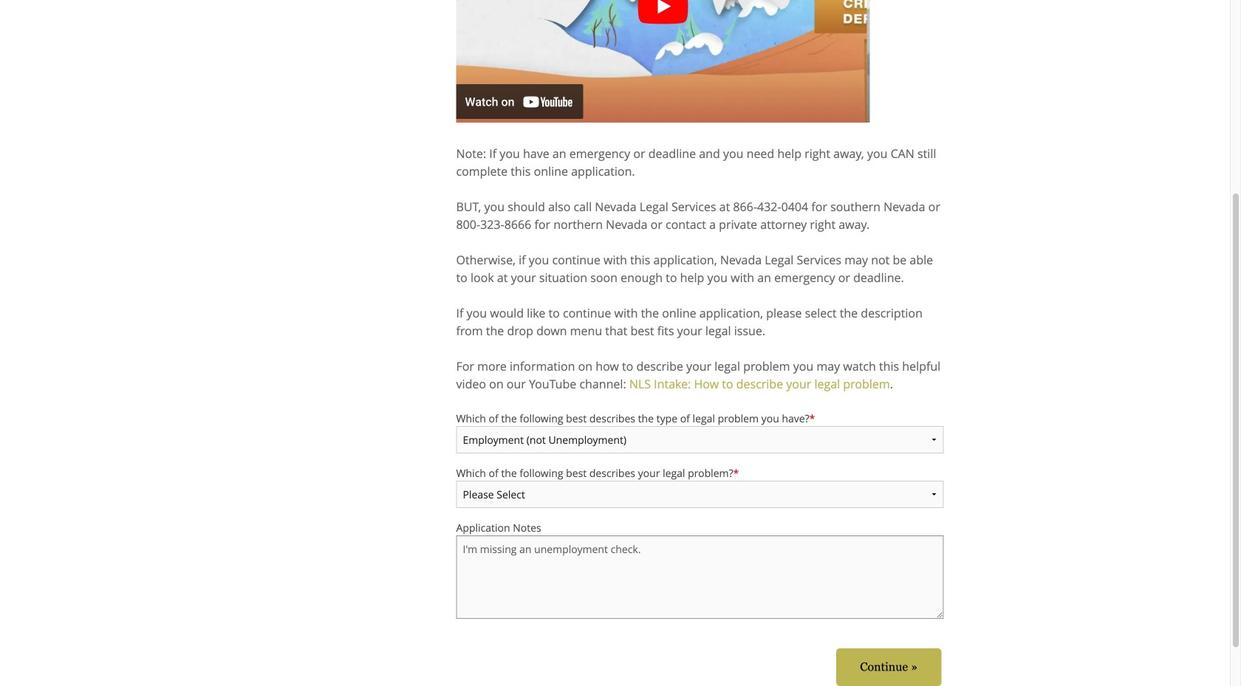 Task type: describe. For each thing, give the bounding box(es) containing it.
Continue » submit
[[837, 649, 942, 686]]



Task type: vqa. For each thing, say whether or not it's contained in the screenshot.
First* text field
no



Task type: locate. For each thing, give the bounding box(es) containing it.
None text field
[[456, 536, 944, 619]]



